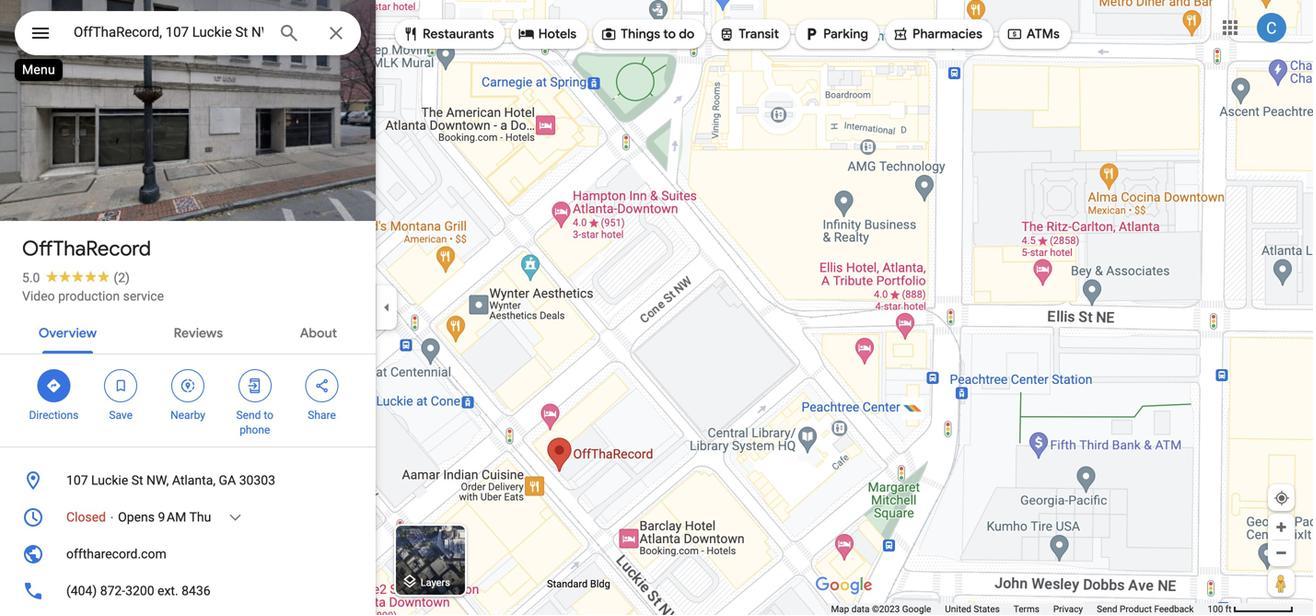 Task type: vqa. For each thing, say whether or not it's contained in the screenshot.


Task type: locate. For each thing, give the bounding box(es) containing it.
footer
[[831, 603, 1208, 615]]

1 vertical spatial to
[[264, 409, 274, 422]]

©2023
[[872, 604, 900, 615]]

united
[[945, 604, 972, 615]]


[[403, 24, 419, 44]]

 parking
[[803, 24, 869, 44]]

restaurants
[[423, 26, 494, 42]]

st
[[131, 473, 143, 488]]

hotels
[[539, 26, 577, 42]]

actions for offtharecord region
[[0, 355, 376, 447]]

send up phone
[[236, 409, 261, 422]]

send inside send to phone
[[236, 409, 261, 422]]

reviews button
[[159, 310, 238, 354]]

information for offtharecord region
[[0, 462, 376, 615]]


[[180, 376, 196, 396]]

ga
[[219, 473, 236, 488]]

send to phone
[[236, 409, 274, 437]]

to left do
[[664, 26, 676, 42]]

0 vertical spatial send
[[236, 409, 261, 422]]

transit
[[739, 26, 779, 42]]

1 horizontal spatial to
[[664, 26, 676, 42]]

872-
[[100, 584, 125, 599]]

states
[[974, 604, 1000, 615]]

100 ft button
[[1208, 604, 1294, 615]]

luckie
[[91, 473, 128, 488]]

google maps element
[[0, 0, 1314, 615]]

united states button
[[945, 603, 1000, 615]]

nearby
[[170, 409, 205, 422]]

5.0
[[22, 270, 40, 286]]

united states
[[945, 604, 1000, 615]]

to up phone
[[264, 409, 274, 422]]

atlanta,
[[172, 473, 216, 488]]

 pharmacies
[[893, 24, 983, 44]]

send
[[236, 409, 261, 422], [1097, 604, 1118, 615]]

footer containing map data ©2023 google
[[831, 603, 1208, 615]]

send for send product feedback
[[1097, 604, 1118, 615]]

9 am
[[158, 510, 186, 525]]

0 vertical spatial to
[[664, 26, 676, 42]]

zoom out image
[[1275, 546, 1289, 560]]

1 horizontal spatial send
[[1097, 604, 1118, 615]]

 transit
[[719, 24, 779, 44]]

photo of offtharecord image
[[0, 0, 376, 221]]

closed ⋅ opens 9 am thu
[[66, 510, 211, 525]]

0 horizontal spatial send
[[236, 409, 261, 422]]

to
[[664, 26, 676, 42], [264, 409, 274, 422]]

OffThaRecord, 107 Luckie St NW, Atlanta, GA 30303 field
[[15, 11, 361, 55]]

send left product
[[1097, 604, 1118, 615]]

send for send to phone
[[236, 409, 261, 422]]

tab list
[[0, 310, 376, 354]]

0 horizontal spatial to
[[264, 409, 274, 422]]


[[893, 24, 909, 44]]

closed
[[66, 510, 106, 525]]

(404) 872-3200 ext. 8436 button
[[0, 573, 376, 610]]

none field inside offtharecord, 107 luckie st nw, atlanta, ga 30303 "field"
[[74, 21, 263, 43]]

show your location image
[[1274, 490, 1291, 507]]

send inside button
[[1097, 604, 1118, 615]]

ext.
[[158, 584, 178, 599]]

data
[[852, 604, 870, 615]]


[[1007, 24, 1023, 44]]

privacy button
[[1054, 603, 1083, 615]]

None field
[[74, 21, 263, 43]]


[[46, 376, 62, 396]]

map data ©2023 google
[[831, 604, 932, 615]]

opens
[[118, 510, 155, 525]]

offtharecord.com link
[[0, 536, 376, 573]]

to inside send to phone
[[264, 409, 274, 422]]

map
[[831, 604, 849, 615]]

google account: cat marinescu  
(ecaterina.marinescu@adept.ai) image
[[1257, 13, 1287, 42]]

google
[[902, 604, 932, 615]]

tab list containing overview
[[0, 310, 376, 354]]

2
[[47, 182, 55, 200]]

send product feedback
[[1097, 604, 1194, 615]]

1 vertical spatial send
[[1097, 604, 1118, 615]]

 atms
[[1007, 24, 1060, 44]]

nw,
[[147, 473, 169, 488]]

ft
[[1226, 604, 1232, 615]]



Task type: describe. For each thing, give the bounding box(es) containing it.
reviews
[[174, 325, 223, 342]]

107 luckie st nw, atlanta, ga 30303 button
[[0, 462, 376, 499]]


[[601, 24, 617, 44]]

thu
[[189, 510, 211, 525]]

offtharecord.com
[[66, 547, 166, 562]]

video production service button
[[22, 287, 164, 306]]

show street view coverage image
[[1268, 569, 1295, 597]]

terms button
[[1014, 603, 1040, 615]]

(2)
[[114, 270, 130, 286]]

footer inside google maps element
[[831, 603, 1208, 615]]


[[247, 376, 263, 396]]

8436
[[182, 584, 211, 599]]

 things to do
[[601, 24, 695, 44]]

collapse side panel image
[[377, 298, 397, 318]]

30303
[[239, 473, 275, 488]]

photos
[[59, 182, 104, 200]]


[[113, 376, 129, 396]]

to inside  things to do
[[664, 26, 676, 42]]

(404) 872-3200 ext. 8436
[[66, 584, 211, 599]]

feedback
[[1155, 604, 1194, 615]]

video
[[22, 289, 55, 304]]

layers
[[421, 577, 450, 588]]

product
[[1120, 604, 1152, 615]]

hours image
[[22, 507, 44, 529]]


[[29, 20, 52, 47]]

(404)
[[66, 584, 97, 599]]

things
[[621, 26, 661, 42]]

⋅
[[109, 510, 115, 525]]


[[518, 24, 535, 44]]

about button
[[285, 310, 352, 354]]


[[719, 24, 735, 44]]

overview button
[[24, 310, 111, 354]]

 hotels
[[518, 24, 577, 44]]

zoom in image
[[1275, 520, 1289, 534]]

2 reviews element
[[114, 270, 130, 286]]

5.0 stars image
[[40, 270, 114, 282]]

video production service
[[22, 289, 164, 304]]

directions
[[29, 409, 79, 422]]


[[803, 24, 820, 44]]

 search field
[[15, 11, 361, 59]]

save
[[109, 409, 133, 422]]

terms
[[1014, 604, 1040, 615]]

production
[[58, 289, 120, 304]]

 restaurants
[[403, 24, 494, 44]]

parking
[[824, 26, 869, 42]]

service
[[123, 289, 164, 304]]

offtharecord main content
[[0, 0, 376, 615]]

show open hours for the week image
[[227, 509, 244, 526]]

107 luckie st nw, atlanta, ga 30303
[[66, 473, 275, 488]]

offtharecord
[[22, 236, 151, 262]]

about
[[300, 325, 337, 342]]

send product feedback button
[[1097, 603, 1194, 615]]

2 photos
[[47, 182, 104, 200]]

 button
[[15, 11, 66, 59]]

privacy
[[1054, 604, 1083, 615]]

2 photos button
[[14, 175, 112, 207]]

phone
[[240, 424, 270, 437]]

3200
[[125, 584, 154, 599]]

do
[[679, 26, 695, 42]]

100 ft
[[1208, 604, 1232, 615]]

tab list inside google maps element
[[0, 310, 376, 354]]

overview
[[39, 325, 97, 342]]

share
[[308, 409, 336, 422]]

100
[[1208, 604, 1224, 615]]

atms
[[1027, 26, 1060, 42]]

107
[[66, 473, 88, 488]]


[[314, 376, 330, 396]]

pharmacies
[[913, 26, 983, 42]]



